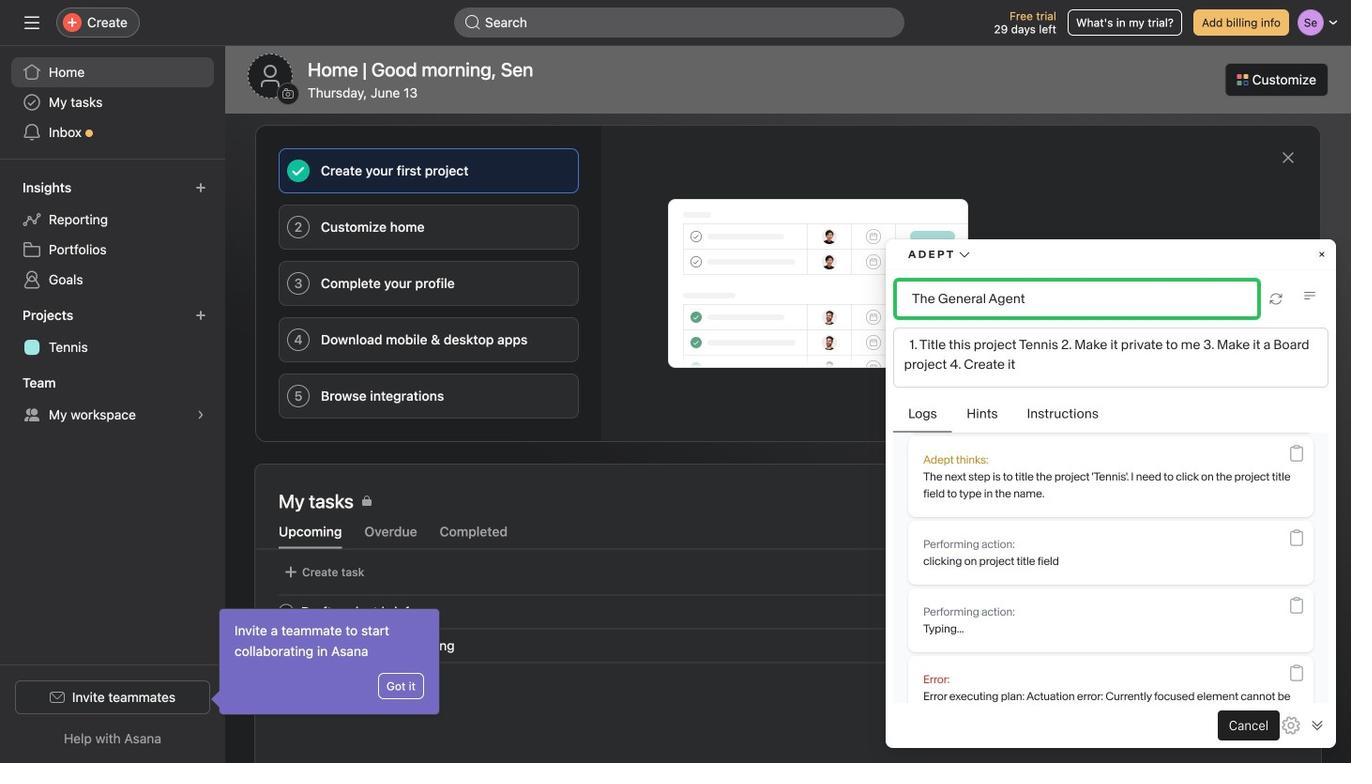 Task type: describe. For each thing, give the bounding box(es) containing it.
move tasks between sections image
[[676, 270, 687, 281]]

2 vertical spatial add a task to this group image
[[324, 502, 339, 517]]

details image for schedule kickoff meeting cell
[[710, 304, 721, 315]]

header to do tree grid
[[225, 258, 1352, 394]]

task name text field for draft project brief cell
[[296, 266, 413, 285]]

more section actions image
[[354, 502, 369, 517]]

mark complete checkbox for task name text box within the draft project brief cell
[[272, 264, 295, 287]]

more actions image
[[330, 139, 341, 150]]

schedule kickoff meeting cell
[[225, 292, 732, 327]]

move tasks between sections image for details image associated with share timeline with teammates cell
[[676, 337, 687, 349]]

show options image
[[370, 63, 385, 78]]

more section actions image for middle add a task to this group image
[[358, 415, 373, 430]]

details image for draft project brief cell
[[710, 270, 721, 281]]

share timeline with teammates cell
[[225, 326, 732, 360]]

hide sidebar image
[[24, 15, 39, 30]]

mark complete checkbox for task name text box inside the share timeline with teammates cell
[[272, 332, 295, 354]]

task name text field for share timeline with teammates cell
[[296, 334, 491, 353]]

details image for share timeline with teammates cell
[[710, 337, 721, 349]]

new insights image
[[195, 182, 207, 193]]

move tasks between sections image for details image within schedule kickoff meeting cell
[[676, 304, 687, 315]]

mark complete image for task name text box inside the share timeline with teammates cell
[[272, 332, 295, 354]]



Task type: vqa. For each thing, say whether or not it's contained in the screenshot.
second my workspace link
no



Task type: locate. For each thing, give the bounding box(es) containing it.
mark complete checkbox up mark complete checkbox
[[272, 264, 295, 287]]

mark complete image inside share timeline with teammates cell
[[272, 332, 295, 354]]

collapse task list for this group image
[[253, 227, 268, 242], [253, 415, 268, 430], [253, 502, 268, 517]]

1 vertical spatial add a task to this group image
[[328, 415, 343, 430]]

more actions image
[[1309, 137, 1324, 152]]

see details, my workspace image
[[195, 409, 207, 421]]

mark complete checkbox inside share timeline with teammates cell
[[272, 332, 295, 354]]

mark complete image
[[272, 298, 295, 321]]

0 vertical spatial mark complete checkbox
[[272, 264, 295, 287]]

move tasks between sections image
[[676, 304, 687, 315], [676, 337, 687, 349]]

1 collapse task list for this group image from the top
[[253, 227, 268, 242]]

details image inside schedule kickoff meeting cell
[[710, 304, 721, 315]]

se image
[[745, 298, 759, 321]]

2 move tasks between sections image from the top
[[676, 337, 687, 349]]

2 mark complete checkbox from the top
[[272, 332, 295, 354]]

0 vertical spatial collapse task list for this group image
[[253, 227, 268, 242]]

2 vertical spatial details image
[[710, 337, 721, 349]]

Mark complete checkbox
[[272, 264, 295, 287], [272, 332, 295, 354]]

global element
[[0, 46, 225, 159]]

task name text field down task name text field
[[296, 334, 491, 353]]

list image
[[253, 63, 268, 78]]

more section actions image up more section actions image
[[358, 415, 373, 430]]

1 mark complete image from the top
[[272, 264, 295, 287]]

0 vertical spatial details image
[[710, 270, 721, 281]]

collapse task list for this group image for top add a task to this group image
[[253, 227, 268, 242]]

more section actions image for top add a task to this group image
[[356, 227, 371, 242]]

1 vertical spatial details image
[[710, 304, 721, 315]]

Task name text field
[[296, 300, 459, 319]]

insights element
[[0, 171, 225, 299]]

Task name text field
[[296, 266, 413, 285], [296, 334, 491, 353]]

mark complete checkbox inside draft project brief cell
[[272, 264, 295, 287]]

1 details image from the top
[[710, 270, 721, 281]]

Mark complete checkbox
[[272, 298, 295, 321]]

0 vertical spatial task name text field
[[296, 266, 413, 285]]

1 vertical spatial more section actions image
[[358, 415, 373, 430]]

list box
[[454, 8, 905, 38]]

3 collapse task list for this group image from the top
[[253, 502, 268, 517]]

0 vertical spatial mark complete image
[[272, 264, 295, 287]]

0 vertical spatial move tasks between sections image
[[676, 304, 687, 315]]

add tab image
[[334, 96, 349, 111]]

task name text field inside share timeline with teammates cell
[[296, 334, 491, 353]]

1 vertical spatial move tasks between sections image
[[676, 337, 687, 349]]

se image
[[745, 264, 759, 287]]

mark complete checkbox down mark complete checkbox
[[272, 332, 295, 354]]

collapse task list for this group image for the bottom add a task to this group image
[[253, 502, 268, 517]]

add a task to this group image
[[326, 227, 341, 242], [328, 415, 343, 430], [324, 502, 339, 517]]

0 vertical spatial more section actions image
[[356, 227, 371, 242]]

mark complete image
[[272, 264, 295, 287], [272, 332, 295, 354]]

collapse task list for this group image for middle add a task to this group image
[[253, 415, 268, 430]]

details image
[[710, 270, 721, 281], [710, 304, 721, 315], [710, 337, 721, 349]]

new project or portfolio image
[[195, 310, 207, 321]]

2 mark complete image from the top
[[272, 332, 295, 354]]

2 vertical spatial collapse task list for this group image
[[253, 502, 268, 517]]

row
[[225, 171, 1352, 206], [248, 205, 1338, 207], [225, 258, 1352, 293], [225, 292, 1352, 327], [225, 326, 1352, 360], [225, 360, 1352, 394], [225, 446, 1352, 482], [225, 533, 1352, 569]]

1 move tasks between sections image from the top
[[676, 304, 687, 315]]

more section actions image
[[356, 227, 371, 242], [358, 415, 373, 430]]

2 collapse task list for this group image from the top
[[253, 415, 268, 430]]

2 details image from the top
[[710, 304, 721, 315]]

move tasks between sections image inside share timeline with teammates cell
[[676, 337, 687, 349]]

mark complete image up mark complete checkbox
[[272, 264, 295, 287]]

1 vertical spatial mark complete checkbox
[[272, 332, 295, 354]]

projects element
[[0, 299, 225, 366]]

isinverse image
[[466, 15, 481, 30]]

task name text field up task name text field
[[296, 266, 413, 285]]

3 details image from the top
[[710, 337, 721, 349]]

1 vertical spatial mark complete image
[[272, 332, 295, 354]]

task name text field inside draft project brief cell
[[296, 266, 413, 285]]

mark complete image for task name text box within the draft project brief cell
[[272, 264, 295, 287]]

more section actions image up task name text field
[[356, 227, 371, 242]]

mark complete image down mark complete checkbox
[[272, 332, 295, 354]]

None text field
[[282, 57, 360, 84]]

1 vertical spatial task name text field
[[296, 334, 491, 353]]

draft project brief cell
[[225, 258, 732, 293]]

tooltip
[[214, 609, 439, 714]]

teams element
[[0, 366, 225, 434]]

1 mark complete checkbox from the top
[[272, 264, 295, 287]]

1 task name text field from the top
[[296, 266, 413, 285]]

add to starred image
[[396, 63, 411, 78]]

2 task name text field from the top
[[296, 334, 491, 353]]

0 vertical spatial add a task to this group image
[[326, 227, 341, 242]]

1 vertical spatial collapse task list for this group image
[[253, 415, 268, 430]]



